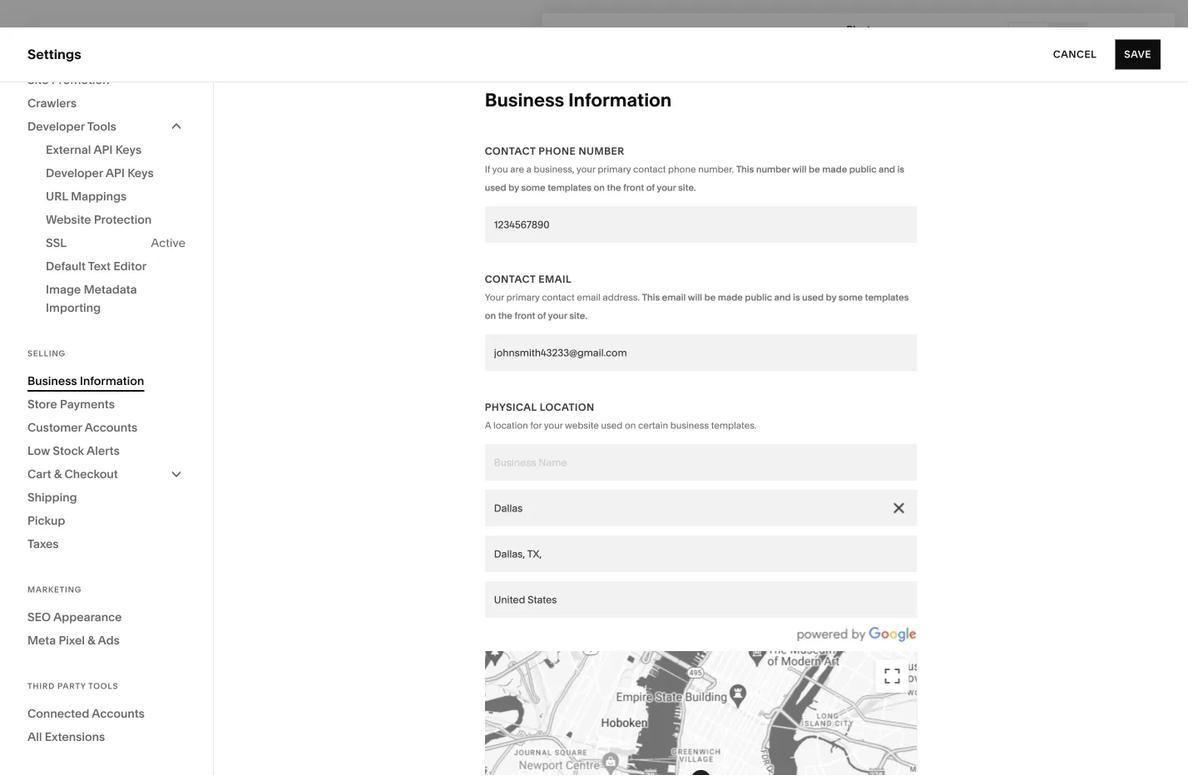 Task type: vqa. For each thing, say whether or not it's contained in the screenshot.
SIZE
no



Task type: describe. For each thing, give the bounding box(es) containing it.
site promotion
[[27, 73, 109, 87]]

website protection
[[46, 213, 152, 227]]

website for website protection
[[46, 213, 91, 227]]

cart & checkout
[[27, 467, 118, 481]]

cancel
[[1053, 48, 1097, 60]]

you
[[492, 164, 508, 175]]

developer tools button
[[27, 115, 186, 138]]

your trial ends in 14 days. upgrade now to get the most out of your site.
[[360, 745, 746, 760]]

this email will be made public and is used by some templates on the front of your site.
[[485, 292, 909, 322]]

website for website
[[27, 103, 79, 119]]

is for contact email
[[793, 292, 800, 303]]

a
[[526, 164, 532, 175]]

john smith button
[[25, 670, 185, 702]]

1 vertical spatial information
[[80, 374, 144, 388]]

importing
[[46, 301, 101, 315]]

meta
[[27, 634, 56, 648]]

your inside physical location a location for your website used on certain business templates.
[[544, 420, 563, 431]]

phone
[[539, 145, 576, 157]]

low
[[27, 444, 50, 458]]

default text editor link
[[46, 255, 186, 278]]

url mappings
[[46, 189, 127, 203]]

developer for developer tools
[[27, 119, 85, 134]]

connected accounts link
[[27, 702, 186, 725]]

0 vertical spatial business information
[[485, 89, 672, 111]]

this for contact email
[[642, 292, 660, 303]]

payments
[[60, 397, 115, 411]]

public for contact phone number
[[849, 164, 876, 175]]

on for contact email
[[485, 310, 496, 322]]

customer accounts link
[[27, 416, 186, 439]]

text
[[88, 259, 111, 273]]

number
[[756, 164, 790, 175]]

seo appearance link
[[27, 606, 186, 629]]

meta pixel & ads link
[[27, 629, 186, 652]]

templates.
[[711, 420, 757, 431]]

keys for developer api keys
[[127, 166, 154, 180]]

contacts
[[27, 192, 85, 208]]

your inside this email will be made public and is used by some templates on the front of your site.
[[548, 310, 567, 322]]

2 selling from the top
[[27, 349, 66, 359]]

external api keys
[[46, 143, 142, 157]]

all for all extensions
[[27, 730, 42, 744]]

0 vertical spatial business
[[485, 89, 564, 111]]

store payments
[[27, 397, 115, 411]]

seo
[[27, 610, 51, 624]]

2 marketing from the top
[[27, 585, 82, 595]]

2 vertical spatial the
[[611, 745, 629, 760]]

pickup
[[27, 514, 65, 528]]

external
[[46, 143, 91, 157]]

1 vertical spatial tools
[[88, 681, 118, 691]]

url mappings link
[[46, 185, 186, 208]]

cart
[[27, 467, 51, 481]]

0 vertical spatial primary
[[598, 164, 631, 175]]

site. for contact phone number
[[678, 182, 696, 193]]

editor
[[113, 259, 147, 273]]

physical
[[485, 401, 537, 413]]

and for contact phone number
[[879, 164, 895, 175]]

developer tools
[[27, 119, 116, 134]]

1 marketing from the top
[[27, 162, 92, 178]]

0 vertical spatial information
[[568, 89, 672, 111]]

store
[[27, 397, 57, 411]]

will for contact email
[[688, 292, 702, 303]]

map region
[[480, 606, 1119, 775]]

1 settings from the top
[[27, 46, 81, 62]]

marketing link
[[27, 161, 185, 181]]

checkout
[[64, 467, 118, 481]]

2 vertical spatial site.
[[724, 745, 746, 760]]

certain
[[638, 420, 668, 431]]

location
[[493, 420, 528, 431]]

scheduling
[[27, 251, 99, 267]]

your down number
[[576, 164, 595, 175]]

contact phone number
[[485, 145, 625, 157]]

0 horizontal spatial business information
[[27, 374, 144, 388]]

14
[[454, 745, 465, 760]]

save
[[1124, 48, 1151, 60]]

on inside physical location a location for your website used on certain business templates.
[[625, 420, 636, 431]]

pixel
[[59, 634, 85, 648]]

used inside physical location a location for your website used on certain business templates.
[[601, 420, 623, 431]]

john
[[66, 673, 89, 685]]

save button
[[1115, 40, 1161, 69]]

business,
[[534, 164, 574, 175]]

contact for contact phone number
[[485, 145, 536, 157]]

your primary contact email address.
[[485, 292, 642, 303]]

mappings
[[71, 189, 127, 203]]

active
[[151, 236, 186, 250]]

api for external
[[93, 143, 113, 157]]

name@example.com email field
[[485, 334, 917, 371]]

40.7207559, 74.0007613 image
[[691, 770, 711, 775]]

meta pixel & ads
[[27, 634, 120, 648]]

developer for developer api keys
[[46, 166, 103, 180]]

this number will be made public and is used by some templates on the front of your site.
[[485, 164, 904, 193]]

plant
[[847, 23, 871, 35]]

templates for email
[[865, 292, 909, 303]]

cart & checkout link
[[27, 463, 186, 486]]

ssl
[[46, 236, 67, 250]]

0 vertical spatial contact
[[633, 164, 666, 175]]

used for contact email
[[802, 292, 824, 303]]

be for contact email
[[704, 292, 716, 303]]

site
[[27, 73, 49, 87]]

image
[[46, 282, 81, 297]]

email
[[539, 273, 572, 285]]

public for contact email
[[745, 292, 772, 303]]

all extensions
[[27, 730, 105, 744]]

contact for contact email
[[485, 273, 536, 285]]

most
[[632, 745, 660, 760]]

all for all
[[240, 79, 264, 102]]

extensions
[[45, 730, 105, 744]]

Country text field
[[485, 582, 917, 618]]

location
[[540, 401, 595, 413]]

stock
[[53, 444, 84, 458]]

shipping
[[27, 490, 77, 505]]

out
[[663, 745, 681, 760]]

contacts link
[[27, 191, 185, 210]]

0 horizontal spatial primary
[[506, 292, 540, 303]]

address.
[[603, 292, 640, 303]]

customer
[[27, 421, 82, 435]]

by for phone
[[508, 182, 519, 193]]

crawlers link
[[27, 92, 186, 115]]

days.
[[468, 745, 497, 760]]

now
[[551, 745, 574, 760]]

pickup link
[[27, 509, 186, 532]]

analytics link
[[27, 220, 185, 240]]

john smith
[[66, 673, 119, 685]]

business inside business information link
[[27, 374, 77, 388]]

used for contact phone number
[[485, 182, 506, 193]]



Task type: locate. For each thing, give the bounding box(es) containing it.
information up number
[[568, 89, 672, 111]]

1 vertical spatial will
[[688, 292, 702, 303]]

in
[[441, 745, 451, 760]]

site. inside 'this number will be made public and is used by some templates on the front of your site.'
[[678, 182, 696, 193]]

cart & checkout button
[[27, 463, 186, 486]]

of down if you are a business, your primary contact phone number.
[[646, 182, 655, 193]]

1 selling from the top
[[27, 133, 70, 149]]

the
[[607, 182, 621, 193], [498, 310, 512, 322], [611, 745, 629, 760]]

front down contact email
[[514, 310, 535, 322]]

made inside 'this number will be made public and is used by some templates on the front of your site.'
[[822, 164, 847, 175]]

0 vertical spatial contact
[[485, 145, 536, 157]]

City, State, Zip text field
[[485, 536, 917, 572]]

0 vertical spatial made
[[822, 164, 847, 175]]

keys
[[115, 143, 142, 157], [127, 166, 154, 180]]

public inside 'this number will be made public and is used by some templates on the front of your site.'
[[849, 164, 876, 175]]

tools up the connected accounts link
[[88, 681, 118, 691]]

site. down phone
[[678, 182, 696, 193]]

contact down the email
[[542, 292, 575, 303]]

shipping link
[[27, 486, 186, 509]]

2 vertical spatial used
[[601, 420, 623, 431]]

of right out
[[683, 745, 694, 760]]

tools down crawlers link
[[87, 119, 116, 134]]

1 vertical spatial all
[[27, 730, 42, 744]]

metadata
[[84, 282, 137, 297]]

business
[[670, 420, 709, 431]]

be for contact phone number
[[809, 164, 820, 175]]

contact left phone
[[633, 164, 666, 175]]

0 vertical spatial your
[[485, 292, 504, 303]]

some for email
[[838, 292, 863, 303]]

marketing down external at the top left of the page
[[27, 162, 92, 178]]

1 vertical spatial api
[[106, 166, 125, 180]]

selling down crawlers
[[27, 133, 70, 149]]

help link
[[27, 618, 57, 636]]

site promotion link
[[27, 68, 186, 92]]

1 vertical spatial business information
[[27, 374, 144, 388]]

marketing up seo
[[27, 585, 82, 595]]

developer api keys link
[[46, 161, 186, 185]]

scheduling link
[[27, 250, 185, 270]]

accounts for connected accounts
[[92, 707, 145, 721]]

on for contact phone number
[[594, 182, 605, 193]]

Business Name text field
[[485, 444, 917, 481]]

website down contacts
[[46, 213, 91, 227]]

0 horizontal spatial by
[[508, 182, 519, 193]]

0 horizontal spatial email
[[577, 292, 601, 303]]

1 horizontal spatial site.
[[678, 182, 696, 193]]

by for email
[[826, 292, 836, 303]]

0 vertical spatial on
[[594, 182, 605, 193]]

1 vertical spatial by
[[826, 292, 836, 303]]

keys for external api keys
[[115, 143, 142, 157]]

will inside this email will be made public and is used by some templates on the front of your site.
[[688, 292, 702, 303]]

on down if you are a business, your primary contact phone number.
[[594, 182, 605, 193]]

front inside this email will be made public and is used by some templates on the front of your site.
[[514, 310, 535, 322]]

0 vertical spatial templates
[[548, 182, 591, 193]]

on inside this email will be made public and is used by some templates on the front of your site.
[[485, 310, 496, 322]]

1 vertical spatial used
[[802, 292, 824, 303]]

0 vertical spatial accounts
[[85, 421, 137, 435]]

your down contact email
[[485, 292, 504, 303]]

your up 40.7207559, 74.0007613 icon
[[697, 745, 721, 760]]

developer inside dropdown button
[[27, 119, 85, 134]]

1 contact from the top
[[485, 145, 536, 157]]

0 vertical spatial website
[[27, 103, 79, 119]]

developer down external at the top left of the page
[[46, 166, 103, 180]]

templates for phone
[[548, 182, 591, 193]]

made for contact email
[[718, 292, 743, 303]]

1 vertical spatial &
[[88, 634, 95, 648]]

promotion
[[51, 73, 109, 87]]

the inside 'this number will be made public and is used by some templates on the front of your site.'
[[607, 182, 621, 193]]

1 horizontal spatial public
[[849, 164, 876, 175]]

0 vertical spatial developer
[[27, 119, 85, 134]]

1 vertical spatial settings
[[27, 589, 80, 606]]

and for contact email
[[774, 292, 791, 303]]

will right number at the right top
[[792, 164, 807, 175]]

contact
[[485, 145, 536, 157], [485, 273, 536, 285]]

1 horizontal spatial on
[[594, 182, 605, 193]]

keys up developer api keys link
[[115, 143, 142, 157]]

for
[[530, 420, 542, 431]]

connected accounts
[[27, 707, 145, 721]]

keys down external api keys "link"
[[127, 166, 154, 180]]

information
[[568, 89, 672, 111], [80, 374, 144, 388]]

0 horizontal spatial used
[[485, 182, 506, 193]]

website link
[[27, 102, 185, 122]]

0 vertical spatial &
[[54, 467, 62, 481]]

api
[[93, 143, 113, 157], [106, 166, 125, 180]]

settings up site promotion
[[27, 46, 81, 62]]

email right address.
[[662, 292, 686, 303]]

is
[[897, 164, 904, 175], [793, 292, 800, 303]]

0 vertical spatial by
[[508, 182, 519, 193]]

be right number at the right top
[[809, 164, 820, 175]]

1 vertical spatial site.
[[569, 310, 587, 322]]

0 vertical spatial selling
[[27, 133, 70, 149]]

site.
[[678, 182, 696, 193], [569, 310, 587, 322], [724, 745, 746, 760]]

business information up payments at the left bottom
[[27, 374, 144, 388]]

be inside 'this number will be made public and is used by some templates on the front of your site.'
[[809, 164, 820, 175]]

crawlers
[[27, 96, 77, 110]]

1 horizontal spatial templates
[[865, 292, 909, 303]]

your down your primary contact email address.
[[548, 310, 567, 322]]

accounts up all extensions link on the left bottom of page
[[92, 707, 145, 721]]

are
[[510, 164, 524, 175]]

upgrade
[[499, 745, 548, 760]]

connected
[[27, 707, 89, 721]]

1 vertical spatial contact
[[485, 273, 536, 285]]

primary down number
[[598, 164, 631, 175]]

api down external api keys "link"
[[106, 166, 125, 180]]

1 vertical spatial on
[[485, 310, 496, 322]]

1 horizontal spatial of
[[646, 182, 655, 193]]

selling up store
[[27, 349, 66, 359]]

site. right out
[[724, 745, 746, 760]]

if
[[485, 164, 490, 175]]

on inside 'this number will be made public and is used by some templates on the front of your site.'
[[594, 182, 605, 193]]

row group
[[213, 128, 542, 775]]

be up the name@example.com email field
[[704, 292, 716, 303]]

api for developer
[[106, 166, 125, 180]]

website
[[27, 103, 79, 119], [46, 213, 91, 227]]

2 horizontal spatial on
[[625, 420, 636, 431]]

third
[[27, 681, 55, 691]]

0 horizontal spatial will
[[688, 292, 702, 303]]

accounts
[[85, 421, 137, 435], [92, 707, 145, 721]]

used inside this email will be made public and is used by some templates on the front of your site.
[[802, 292, 824, 303]]

tools
[[87, 119, 116, 134], [88, 681, 118, 691]]

0 horizontal spatial your
[[360, 745, 385, 760]]

cancel button
[[1053, 40, 1097, 69]]

1 horizontal spatial made
[[822, 164, 847, 175]]

& left the ads
[[88, 634, 95, 648]]

used
[[485, 182, 506, 193], [802, 292, 824, 303], [601, 420, 623, 431]]

0 vertical spatial marketing
[[27, 162, 92, 178]]

store payments link
[[27, 393, 186, 416]]

of inside this email will be made public and is used by some templates on the front of your site.
[[537, 310, 546, 322]]

1 vertical spatial your
[[360, 745, 385, 760]]

help
[[27, 619, 57, 635]]

0 horizontal spatial information
[[80, 374, 144, 388]]

& inside cart & checkout dropdown button
[[54, 467, 62, 481]]

site. for contact email
[[569, 310, 587, 322]]

1 horizontal spatial be
[[809, 164, 820, 175]]

your left trial
[[360, 745, 385, 760]]

some inside this email will be made public and is used by some templates on the front of your site.
[[838, 292, 863, 303]]

low stock alerts link
[[27, 439, 186, 463]]

0 vertical spatial public
[[849, 164, 876, 175]]

taxes link
[[27, 532, 186, 556]]

2 email from the left
[[662, 292, 686, 303]]

contact
[[633, 164, 666, 175], [542, 292, 575, 303]]

of inside 'this number will be made public and is used by some templates on the front of your site.'
[[646, 182, 655, 193]]

1 horizontal spatial will
[[792, 164, 807, 175]]

1 vertical spatial made
[[718, 292, 743, 303]]

trial
[[388, 745, 408, 760]]

information up store payments link
[[80, 374, 144, 388]]

alerts
[[87, 444, 120, 458]]

primary
[[598, 164, 631, 175], [506, 292, 540, 303]]

your for your trial ends in 14 days. upgrade now to get the most out of your site.
[[360, 745, 385, 760]]

some inside 'this number will be made public and is used by some templates on the front of your site.'
[[521, 182, 545, 193]]

seo appearance
[[27, 610, 122, 624]]

1 vertical spatial of
[[537, 310, 546, 322]]

0 vertical spatial is
[[897, 164, 904, 175]]

1 vertical spatial keys
[[127, 166, 154, 180]]

your down phone
[[657, 182, 676, 193]]

0 vertical spatial used
[[485, 182, 506, 193]]

this inside 'this number will be made public and is used by some templates on the front of your site.'
[[736, 164, 754, 175]]

your inside 'this number will be made public and is used by some templates on the front of your site.'
[[657, 182, 676, 193]]

1 vertical spatial accounts
[[92, 707, 145, 721]]

all inside all extensions link
[[27, 730, 42, 744]]

is inside this email will be made public and is used by some templates on the front of your site.
[[793, 292, 800, 303]]

1 horizontal spatial email
[[662, 292, 686, 303]]

your for your primary contact email address.
[[485, 292, 504, 303]]

some
[[521, 182, 545, 193], [838, 292, 863, 303]]

templates inside this email will be made public and is used by some templates on the front of your site.
[[865, 292, 909, 303]]

0 horizontal spatial front
[[514, 310, 535, 322]]

0 horizontal spatial public
[[745, 292, 772, 303]]

the right get on the bottom of the page
[[611, 745, 629, 760]]

front for contact phone number
[[623, 182, 644, 193]]

of for contact phone number
[[646, 182, 655, 193]]

used inside 'this number will be made public and is used by some templates on the front of your site.'
[[485, 182, 506, 193]]

will for contact phone number
[[792, 164, 807, 175]]

phone
[[668, 164, 696, 175]]

on down contact email
[[485, 310, 496, 322]]

this left number at the right top
[[736, 164, 754, 175]]

all
[[240, 79, 264, 102], [27, 730, 42, 744]]

0 horizontal spatial be
[[704, 292, 716, 303]]

site. down your primary contact email address.
[[569, 310, 587, 322]]

0 horizontal spatial some
[[521, 182, 545, 193]]

all extensions link
[[27, 725, 186, 749]]

accounts up low stock alerts "link"
[[85, 421, 137, 435]]

settings link
[[27, 589, 185, 608]]

business up store
[[27, 374, 77, 388]]

of down your primary contact email address.
[[537, 310, 546, 322]]

api inside "link"
[[93, 143, 113, 157]]

2 settings from the top
[[27, 589, 80, 606]]

1 vertical spatial this
[[642, 292, 660, 303]]

tools inside developer tools dropdown button
[[87, 119, 116, 134]]

Search items… text field
[[268, 111, 511, 148]]

1 horizontal spatial some
[[838, 292, 863, 303]]

made inside this email will be made public and is used by some templates on the front of your site.
[[718, 292, 743, 303]]

image metadata importing
[[46, 282, 137, 315]]

keys inside external api keys "link"
[[115, 143, 142, 157]]

the down if you are a business, your primary contact phone number.
[[607, 182, 621, 193]]

0 vertical spatial front
[[623, 182, 644, 193]]

on left certain
[[625, 420, 636, 431]]

1 horizontal spatial business
[[485, 89, 564, 111]]

made up the name@example.com email field
[[718, 292, 743, 303]]

1 vertical spatial and
[[774, 292, 791, 303]]

contact up are
[[485, 145, 536, 157]]

and inside 'this number will be made public and is used by some templates on the front of your site.'
[[879, 164, 895, 175]]

0 vertical spatial and
[[879, 164, 895, 175]]

of for contact email
[[537, 310, 546, 322]]

developer
[[27, 119, 85, 134], [46, 166, 103, 180]]

your
[[485, 292, 504, 303], [360, 745, 385, 760]]

0 vertical spatial keys
[[115, 143, 142, 157]]

2 contact from the top
[[485, 273, 536, 285]]

1 vertical spatial selling
[[27, 349, 66, 359]]

Address text field
[[485, 490, 917, 527]]

1 email from the left
[[577, 292, 601, 303]]

this
[[736, 164, 754, 175], [642, 292, 660, 303]]

0 vertical spatial api
[[93, 143, 113, 157]]

1 horizontal spatial is
[[897, 164, 904, 175]]

0 horizontal spatial of
[[537, 310, 546, 322]]

is for contact phone number
[[897, 164, 904, 175]]

url
[[46, 189, 68, 203]]

business information up phone in the left of the page
[[485, 89, 672, 111]]

by
[[508, 182, 519, 193], [826, 292, 836, 303]]

public inside this email will be made public and is used by some templates on the front of your site.
[[745, 292, 772, 303]]

keys inside developer api keys link
[[127, 166, 154, 180]]

smith
[[92, 673, 119, 685]]

accounts for customer accounts
[[85, 421, 137, 435]]

some for phone
[[521, 182, 545, 193]]

email left address.
[[577, 292, 601, 303]]

this inside this email will be made public and is used by some templates on the front of your site.
[[642, 292, 660, 303]]

number.
[[698, 164, 734, 175]]

this for contact phone number
[[736, 164, 754, 175]]

2 vertical spatial of
[[683, 745, 694, 760]]

& inside meta pixel & ads link
[[88, 634, 95, 648]]

taxes
[[27, 537, 59, 551]]

will inside 'this number will be made public and is used by some templates on the front of your site.'
[[792, 164, 807, 175]]

0 vertical spatial some
[[521, 182, 545, 193]]

1 horizontal spatial business information
[[485, 89, 672, 111]]

front for contact email
[[514, 310, 535, 322]]

1 vertical spatial be
[[704, 292, 716, 303]]

0 horizontal spatial is
[[793, 292, 800, 303]]

0 vertical spatial be
[[809, 164, 820, 175]]

0 horizontal spatial business
[[27, 374, 77, 388]]

0 vertical spatial this
[[736, 164, 754, 175]]

selling
[[27, 133, 70, 149], [27, 349, 66, 359]]

made right number at the right top
[[822, 164, 847, 175]]

be inside this email will be made public and is used by some templates on the front of your site.
[[704, 292, 716, 303]]

0 horizontal spatial this
[[642, 292, 660, 303]]

1 vertical spatial some
[[838, 292, 863, 303]]

front down if you are a business, your primary contact phone number.
[[623, 182, 644, 193]]

0 vertical spatial the
[[607, 182, 621, 193]]

1 vertical spatial front
[[514, 310, 535, 322]]

by inside 'this number will be made public and is used by some templates on the front of your site.'
[[508, 182, 519, 193]]

front inside 'this number will be made public and is used by some templates on the front of your site.'
[[623, 182, 644, 193]]

ads
[[98, 634, 120, 648]]

2 horizontal spatial site.
[[724, 745, 746, 760]]

&
[[54, 467, 62, 481], [88, 634, 95, 648]]

the inside this email will be made public and is used by some templates on the front of your site.
[[498, 310, 512, 322]]

1 vertical spatial developer
[[46, 166, 103, 180]]

and inside this email will be made public and is used by some templates on the front of your site.
[[774, 292, 791, 303]]

this right address.
[[642, 292, 660, 303]]

by inside this email will be made public and is used by some templates on the front of your site.
[[826, 292, 836, 303]]

site. inside this email will be made public and is used by some templates on the front of your site.
[[569, 310, 587, 322]]

1 horizontal spatial by
[[826, 292, 836, 303]]

website down site promotion
[[27, 103, 79, 119]]

business information link
[[27, 369, 186, 393]]

developer down crawlers
[[27, 119, 85, 134]]

1 horizontal spatial primary
[[598, 164, 631, 175]]

physical location a location for your website used on certain business templates.
[[485, 401, 757, 431]]

developer api keys
[[46, 166, 154, 180]]

the for contact email
[[498, 310, 512, 322]]

contact left the email
[[485, 273, 536, 285]]

1 horizontal spatial front
[[623, 182, 644, 193]]

email inside this email will be made public and is used by some templates on the front of your site.
[[662, 292, 686, 303]]

0 horizontal spatial contact
[[542, 292, 575, 303]]

protection
[[94, 213, 152, 227]]

will up the name@example.com email field
[[688, 292, 702, 303]]

(xxx) xxx-xxxx telephone field
[[485, 206, 917, 243]]

1 vertical spatial is
[[793, 292, 800, 303]]

1 vertical spatial the
[[498, 310, 512, 322]]

the for contact phone number
[[607, 182, 621, 193]]

1 vertical spatial marketing
[[27, 585, 82, 595]]

1 horizontal spatial this
[[736, 164, 754, 175]]

email
[[577, 292, 601, 303], [662, 292, 686, 303]]

marketing
[[27, 162, 92, 178], [27, 585, 82, 595]]

templates inside 'this number will be made public and is used by some templates on the front of your site.'
[[548, 182, 591, 193]]

& right cart
[[54, 467, 62, 481]]

number
[[579, 145, 625, 157]]

is inside 'this number will be made public and is used by some templates on the front of your site.'
[[897, 164, 904, 175]]

the down contact email
[[498, 310, 512, 322]]

primary down contact email
[[506, 292, 540, 303]]

0 vertical spatial all
[[240, 79, 264, 102]]

1 horizontal spatial information
[[568, 89, 672, 111]]

2 horizontal spatial of
[[683, 745, 694, 760]]

party
[[57, 681, 86, 691]]

api up 'marketing' link
[[93, 143, 113, 157]]

made
[[822, 164, 847, 175], [718, 292, 743, 303]]

settings up seo
[[27, 589, 80, 606]]

1 vertical spatial website
[[46, 213, 91, 227]]

1 vertical spatial primary
[[506, 292, 540, 303]]

1 vertical spatial contact
[[542, 292, 575, 303]]

your right the for
[[544, 420, 563, 431]]

made for contact phone number
[[822, 164, 847, 175]]

1 horizontal spatial contact
[[633, 164, 666, 175]]

business up contact phone number
[[485, 89, 564, 111]]

website protection link
[[46, 208, 186, 231]]

third party tools
[[27, 681, 118, 691]]



